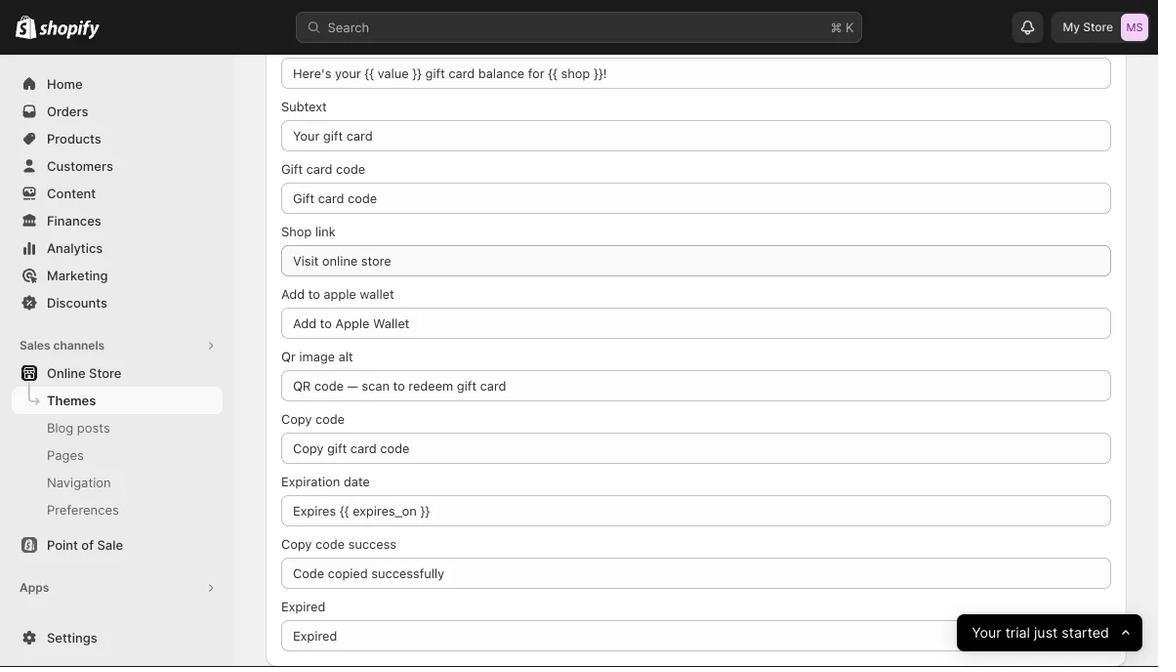 Task type: describe. For each thing, give the bounding box(es) containing it.
blog posts
[[47, 420, 110, 435]]

trial
[[1006, 625, 1031, 642]]

channels
[[53, 339, 105, 353]]

1 horizontal spatial online store link
[[274, 21, 347, 41]]

0 horizontal spatial shopify image
[[16, 15, 36, 39]]

point of sale
[[47, 537, 123, 553]]

navigation
[[47, 475, 111, 490]]

products link
[[12, 125, 223, 152]]

finances
[[47, 213, 101, 228]]

preferences
[[47, 502, 119, 517]]

orders link
[[12, 98, 223, 125]]

sales channels button
[[12, 332, 223, 360]]

⌘
[[831, 20, 843, 35]]

online store inside "link"
[[47, 365, 122, 381]]

my store
[[1064, 20, 1114, 34]]

⌘ k
[[831, 20, 855, 35]]

2 horizontal spatial store
[[1084, 20, 1114, 34]]

my store image
[[1122, 14, 1149, 41]]

k
[[846, 20, 855, 35]]

sale
[[97, 537, 123, 553]]

discounts link
[[12, 289, 223, 317]]

apps button
[[12, 575, 223, 602]]

sales channels
[[20, 339, 105, 353]]

home link
[[12, 70, 223, 98]]

just
[[1035, 625, 1058, 642]]

my
[[1064, 20, 1081, 34]]

1 horizontal spatial store
[[315, 23, 347, 39]]

blog posts link
[[12, 414, 223, 442]]

started
[[1062, 625, 1110, 642]]



Task type: vqa. For each thing, say whether or not it's contained in the screenshot.
Online Store ICON
no



Task type: locate. For each thing, give the bounding box(es) containing it.
home
[[47, 76, 83, 91]]

apps
[[20, 581, 49, 595]]

customers link
[[12, 152, 223, 180]]

point
[[47, 537, 78, 553]]

preferences link
[[12, 496, 223, 524]]

1 horizontal spatial online
[[274, 23, 312, 39]]

1 vertical spatial online store
[[47, 365, 122, 381]]

content link
[[12, 180, 223, 207]]

pages
[[47, 448, 84, 463]]

customers
[[47, 158, 113, 173]]

settings
[[47, 630, 97, 645]]

online store link
[[274, 21, 347, 41], [12, 360, 223, 387]]

1 vertical spatial online
[[47, 365, 86, 381]]

marketing
[[47, 268, 108, 283]]

products
[[47, 131, 101, 146]]

sales
[[20, 339, 50, 353]]

0 horizontal spatial online store
[[47, 365, 122, 381]]

0 horizontal spatial online store link
[[12, 360, 223, 387]]

discounts
[[47, 295, 107, 310]]

online
[[274, 23, 312, 39], [47, 365, 86, 381]]

store
[[1084, 20, 1114, 34], [315, 23, 347, 39], [89, 365, 122, 381]]

blog
[[47, 420, 74, 435]]

pages link
[[12, 442, 223, 469]]

your trial just started button
[[957, 615, 1143, 652]]

0 vertical spatial online store
[[274, 23, 347, 39]]

0 vertical spatial online
[[274, 23, 312, 39]]

orders
[[47, 104, 88, 119]]

1 horizontal spatial online store
[[274, 23, 347, 39]]

1 horizontal spatial shopify image
[[39, 20, 100, 40]]

your trial just started
[[972, 625, 1110, 642]]

navigation link
[[12, 469, 223, 496]]

themes link
[[12, 387, 223, 414]]

finances link
[[12, 207, 223, 235]]

marketing link
[[12, 262, 223, 289]]

content
[[47, 186, 96, 201]]

posts
[[77, 420, 110, 435]]

analytics link
[[12, 235, 223, 262]]

themes
[[47, 393, 96, 408]]

analytics
[[47, 240, 103, 256]]

online left search
[[274, 23, 312, 39]]

0 horizontal spatial online
[[47, 365, 86, 381]]

your
[[972, 625, 1002, 642]]

0 vertical spatial online store link
[[274, 21, 347, 41]]

point of sale link
[[12, 532, 223, 559]]

of
[[81, 537, 94, 553]]

1 vertical spatial online store link
[[12, 360, 223, 387]]

search
[[328, 20, 370, 35]]

0 horizontal spatial store
[[89, 365, 122, 381]]

online store
[[274, 23, 347, 39], [47, 365, 122, 381]]

online down the sales channels
[[47, 365, 86, 381]]

settings link
[[12, 624, 223, 652]]

point of sale button
[[0, 532, 235, 559]]

shopify image
[[16, 15, 36, 39], [39, 20, 100, 40]]



